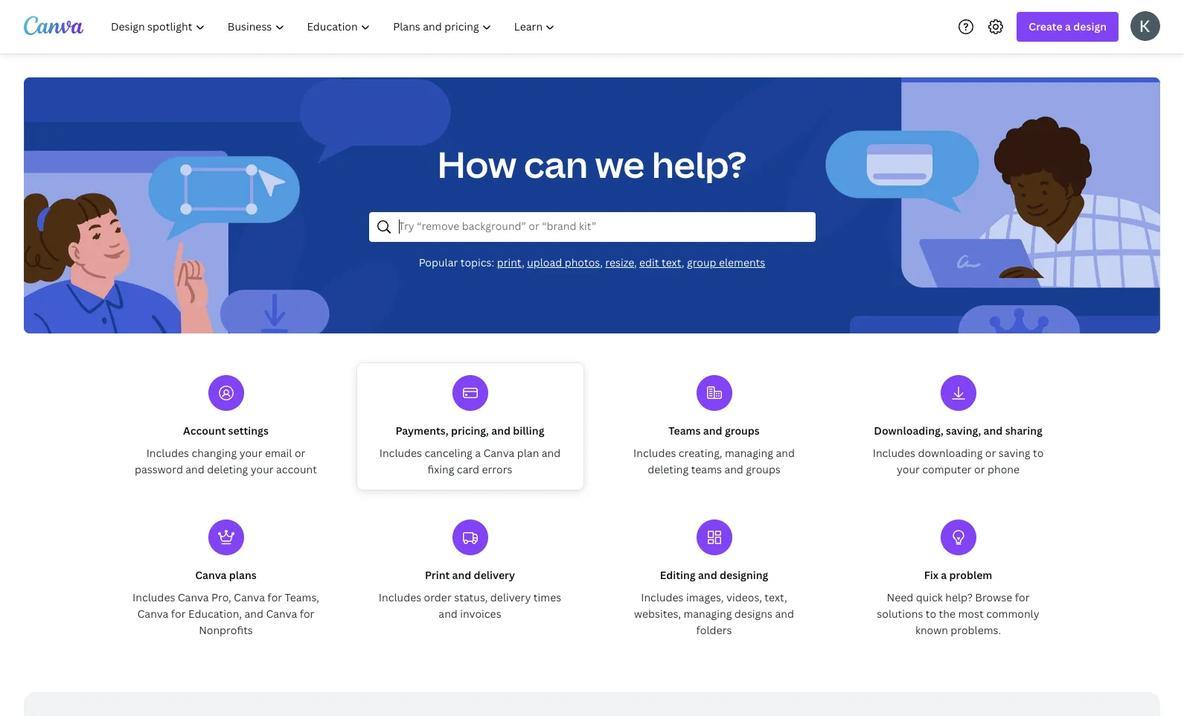 Task type: vqa. For each thing, say whether or not it's contained in the screenshot.
Editing
yes



Task type: locate. For each thing, give the bounding box(es) containing it.
1 vertical spatial to
[[926, 607, 937, 621]]

includes down payments, on the left bottom of page
[[380, 446, 422, 460]]

edit text link
[[640, 255, 682, 269]]

pro,
[[212, 591, 231, 605]]

print link
[[497, 255, 522, 269]]

1 , from the left
[[522, 255, 525, 269]]

,
[[522, 255, 525, 269], [600, 255, 603, 269], [634, 255, 637, 269], [682, 255, 685, 269]]

0 horizontal spatial deleting
[[207, 463, 248, 477]]

Try "remove background" or "brand kit" search field
[[399, 213, 806, 241]]

downloading,
[[875, 424, 944, 438]]

includes
[[146, 446, 189, 460], [380, 446, 422, 460], [634, 446, 677, 460], [873, 446, 916, 460], [133, 591, 175, 605], [379, 591, 422, 605], [641, 591, 684, 605]]

1 horizontal spatial to
[[1034, 446, 1044, 460]]

a left design
[[1066, 19, 1072, 34]]

includes for images,
[[641, 591, 684, 605]]

delivery inside "includes order status, delivery times and invoices"
[[491, 591, 531, 605]]

0 vertical spatial a
[[1066, 19, 1072, 34]]

phone
[[988, 463, 1020, 477]]

saving
[[999, 446, 1031, 460]]

includes canva pro, canva for teams, canva for education, and canva for nonprofits
[[133, 591, 319, 638]]

includes inside includes changing your email or password and deleting your account
[[146, 446, 189, 460]]

for up 'commonly'
[[1016, 591, 1030, 605]]

to right saving
[[1034, 446, 1044, 460]]

1 vertical spatial delivery
[[491, 591, 531, 605]]

0 horizontal spatial a
[[475, 446, 481, 460]]

0 vertical spatial groups
[[725, 424, 760, 438]]

commonly
[[987, 607, 1040, 621]]

0 horizontal spatial help?
[[652, 140, 747, 188]]

a inside includes canceling a canva plan and fixing card errors
[[475, 446, 481, 460]]

print
[[425, 568, 450, 582]]

how can we help?
[[438, 140, 747, 188]]

includes left pro, at the bottom left of page
[[133, 591, 175, 605]]

includes down downloading, at bottom right
[[873, 446, 916, 460]]

includes inside includes canva pro, canva for teams, canva for education, and canva for nonprofits
[[133, 591, 175, 605]]

2 vertical spatial a
[[942, 568, 947, 582]]

pricing,
[[451, 424, 489, 438]]

fixing
[[428, 463, 455, 477]]

teams
[[692, 463, 722, 477]]

group elements link
[[687, 255, 766, 269]]

canva inside includes canceling a canva plan and fixing card errors
[[484, 446, 515, 460]]

delivery up invoices in the left bottom of the page
[[491, 591, 531, 605]]

canva up "errors"
[[484, 446, 515, 460]]

print and delivery
[[425, 568, 515, 582]]

includes down teams at right bottom
[[634, 446, 677, 460]]

delivery up status,
[[474, 568, 515, 582]]

1 vertical spatial help?
[[946, 591, 973, 605]]

most
[[959, 607, 984, 621]]

managing down teams and groups on the right
[[725, 446, 774, 460]]

sharing
[[1006, 424, 1043, 438]]

help?
[[652, 140, 747, 188], [946, 591, 973, 605]]

includes up websites,
[[641, 591, 684, 605]]

0 horizontal spatial to
[[926, 607, 937, 621]]

for down "teams,"
[[300, 607, 315, 621]]

known
[[916, 623, 949, 638]]

includes inside includes downloading or saving to your computer or phone
[[873, 446, 916, 460]]

teams
[[669, 424, 701, 438]]

0 vertical spatial to
[[1034, 446, 1044, 460]]

canva down "teams,"
[[266, 607, 297, 621]]

editing
[[660, 568, 696, 582]]

includes for creating,
[[634, 446, 677, 460]]

1 vertical spatial a
[[475, 446, 481, 460]]

, left upload
[[522, 255, 525, 269]]

groups right the teams
[[746, 463, 781, 477]]

can
[[524, 140, 588, 188]]

, left resize link
[[600, 255, 603, 269]]

1 vertical spatial groups
[[746, 463, 781, 477]]

popular topics: print , upload photos , resize , edit text , group elements
[[419, 255, 766, 269]]

your
[[240, 446, 263, 460], [251, 463, 274, 477], [897, 463, 920, 477]]

groups inside the 'includes creating, managing and deleting teams and groups'
[[746, 463, 781, 477]]

email
[[265, 446, 292, 460]]

canva up the education,
[[178, 591, 209, 605]]

invoices
[[460, 607, 502, 621]]

top level navigation element
[[101, 12, 569, 42]]

downloading, saving, and sharing
[[875, 424, 1043, 438]]

1 vertical spatial managing
[[684, 607, 732, 621]]

managing down images,
[[684, 607, 732, 621]]

2 deleting from the left
[[648, 463, 689, 477]]

1 horizontal spatial deleting
[[648, 463, 689, 477]]

deleting down creating,
[[648, 463, 689, 477]]

0 vertical spatial help?
[[652, 140, 747, 188]]

quick
[[917, 591, 943, 605]]

for
[[268, 591, 282, 605], [1016, 591, 1030, 605], [171, 607, 186, 621], [300, 607, 315, 621]]

groups up the 'includes creating, managing and deleting teams and groups'
[[725, 424, 760, 438]]

2 horizontal spatial a
[[1066, 19, 1072, 34]]

a inside dropdown button
[[1066, 19, 1072, 34]]

, left the group
[[682, 255, 685, 269]]

canva down the plans at the left of page
[[234, 591, 265, 605]]

includes downloading or saving to your computer or phone
[[873, 446, 1044, 477]]

includes inside "includes order status, delivery times and invoices"
[[379, 591, 422, 605]]

includes changing your email or password and deleting your account
[[135, 446, 317, 477]]

order
[[424, 591, 452, 605]]

includes for order
[[379, 591, 422, 605]]

changing
[[192, 446, 237, 460]]

images,
[[687, 591, 724, 605]]

a up card
[[475, 446, 481, 460]]

managing
[[725, 446, 774, 460], [684, 607, 732, 621]]

your down settings
[[240, 446, 263, 460]]

includes up password
[[146, 446, 189, 460]]

editing and designing
[[660, 568, 769, 582]]

text
[[662, 255, 682, 269]]

1 horizontal spatial a
[[942, 568, 947, 582]]

2 , from the left
[[600, 255, 603, 269]]

a
[[1066, 19, 1072, 34], [475, 446, 481, 460], [942, 568, 947, 582]]

includes inside the 'includes creating, managing and deleting teams and groups'
[[634, 446, 677, 460]]

text,
[[765, 591, 788, 605]]

includes for canceling
[[380, 446, 422, 460]]

canva
[[484, 446, 515, 460], [195, 568, 227, 582], [178, 591, 209, 605], [234, 591, 265, 605], [137, 607, 169, 621], [266, 607, 297, 621]]

or up account
[[295, 446, 306, 460]]

your down downloading, at bottom right
[[897, 463, 920, 477]]

your inside includes downloading or saving to your computer or phone
[[897, 463, 920, 477]]

creating,
[[679, 446, 723, 460]]

includes inside includes images, videos, text, websites, managing designs and folders
[[641, 591, 684, 605]]

a right fix
[[942, 568, 947, 582]]

deleting down changing
[[207, 463, 248, 477]]

1 horizontal spatial help?
[[946, 591, 973, 605]]

delivery
[[474, 568, 515, 582], [491, 591, 531, 605]]

canva left the education,
[[137, 607, 169, 621]]

to
[[1034, 446, 1044, 460], [926, 607, 937, 621]]

create a design
[[1030, 19, 1107, 34]]

plans
[[229, 568, 257, 582]]

includes left the order
[[379, 591, 422, 605]]

to left the in the right of the page
[[926, 607, 937, 621]]

and
[[492, 424, 511, 438], [704, 424, 723, 438], [984, 424, 1003, 438], [542, 446, 561, 460], [776, 446, 795, 460], [186, 463, 205, 477], [725, 463, 744, 477], [452, 568, 472, 582], [699, 568, 718, 582], [245, 607, 264, 621], [439, 607, 458, 621], [776, 607, 795, 621]]

includes order status, delivery times and invoices
[[379, 591, 562, 621]]

1 deleting from the left
[[207, 463, 248, 477]]

, left edit
[[634, 255, 637, 269]]

managing inside includes images, videos, text, websites, managing designs and folders
[[684, 607, 732, 621]]

includes inside includes canceling a canva plan and fixing card errors
[[380, 446, 422, 460]]

or
[[295, 446, 306, 460], [986, 446, 997, 460], [975, 463, 986, 477]]

your down email
[[251, 463, 274, 477]]

saving,
[[947, 424, 982, 438]]

0 vertical spatial managing
[[725, 446, 774, 460]]

3 , from the left
[[634, 255, 637, 269]]

groups
[[725, 424, 760, 438], [746, 463, 781, 477]]



Task type: describe. For each thing, give the bounding box(es) containing it.
errors
[[482, 463, 513, 477]]

computer
[[923, 463, 972, 477]]

create a design button
[[1018, 12, 1119, 42]]

includes creating, managing and deleting teams and groups
[[634, 446, 795, 477]]

websites,
[[635, 607, 681, 621]]

fix
[[925, 568, 939, 582]]

create
[[1030, 19, 1063, 34]]

for left "teams,"
[[268, 591, 282, 605]]

resize link
[[606, 255, 634, 269]]

a for fix
[[942, 568, 947, 582]]

a for create
[[1066, 19, 1072, 34]]

resize
[[606, 255, 634, 269]]

status,
[[454, 591, 488, 605]]

and inside includes images, videos, text, websites, managing designs and folders
[[776, 607, 795, 621]]

solutions
[[878, 607, 924, 621]]

kendall parks image
[[1131, 11, 1161, 41]]

canva up pro, at the bottom left of page
[[195, 568, 227, 582]]

group
[[687, 255, 717, 269]]

folders
[[697, 623, 732, 638]]

plan
[[517, 446, 539, 460]]

includes for changing
[[146, 446, 189, 460]]

includes images, videos, text, websites, managing designs and folders
[[635, 591, 795, 638]]

password
[[135, 463, 183, 477]]

help? inside need quick help? browse for solutions to the most commonly known problems.
[[946, 591, 973, 605]]

design
[[1074, 19, 1107, 34]]

or inside includes changing your email or password and deleting your account
[[295, 446, 306, 460]]

account
[[276, 463, 317, 477]]

designing
[[720, 568, 769, 582]]

canva plans
[[195, 568, 257, 582]]

account
[[183, 424, 226, 438]]

problem
[[950, 568, 993, 582]]

and inside "includes order status, delivery times and invoices"
[[439, 607, 458, 621]]

times
[[534, 591, 562, 605]]

upload
[[527, 255, 562, 269]]

includes for canva
[[133, 591, 175, 605]]

edit
[[640, 255, 660, 269]]

billing
[[513, 424, 545, 438]]

payments, pricing, and billing
[[396, 424, 545, 438]]

0 vertical spatial delivery
[[474, 568, 515, 582]]

videos,
[[727, 591, 763, 605]]

includes for downloading
[[873, 446, 916, 460]]

need quick help? browse for solutions to the most commonly known problems.
[[878, 591, 1040, 638]]

or up phone
[[986, 446, 997, 460]]

canceling
[[425, 446, 473, 460]]

settings
[[228, 424, 269, 438]]

browse
[[976, 591, 1013, 605]]

the
[[940, 607, 956, 621]]

to inside includes downloading or saving to your computer or phone
[[1034, 446, 1044, 460]]

upload photos link
[[527, 255, 600, 269]]

how
[[438, 140, 517, 188]]

managing inside the 'includes creating, managing and deleting teams and groups'
[[725, 446, 774, 460]]

deleting inside the 'includes creating, managing and deleting teams and groups'
[[648, 463, 689, 477]]

4 , from the left
[[682, 255, 685, 269]]

card
[[457, 463, 480, 477]]

popular
[[419, 255, 458, 269]]

to inside need quick help? browse for solutions to the most commonly known problems.
[[926, 607, 937, 621]]

downloading
[[919, 446, 983, 460]]

education,
[[188, 607, 242, 621]]

account settings
[[183, 424, 269, 438]]

payments,
[[396, 424, 449, 438]]

deleting inside includes changing your email or password and deleting your account
[[207, 463, 248, 477]]

teams and groups
[[669, 424, 760, 438]]

teams,
[[285, 591, 319, 605]]

fix a problem
[[925, 568, 993, 582]]

for left the education,
[[171, 607, 186, 621]]

or left phone
[[975, 463, 986, 477]]

and inside includes canceling a canva plan and fixing card errors
[[542, 446, 561, 460]]

designs
[[735, 607, 773, 621]]

we
[[596, 140, 645, 188]]

photos
[[565, 255, 600, 269]]

for inside need quick help? browse for solutions to the most commonly known problems.
[[1016, 591, 1030, 605]]

and inside includes canva pro, canva for teams, canva for education, and canva for nonprofits
[[245, 607, 264, 621]]

elements
[[719, 255, 766, 269]]

print
[[497, 255, 522, 269]]

and inside includes changing your email or password and deleting your account
[[186, 463, 205, 477]]

topics:
[[461, 255, 495, 269]]

problems.
[[951, 623, 1002, 638]]

need
[[887, 591, 914, 605]]

nonprofits
[[199, 623, 253, 638]]

includes canceling a canva plan and fixing card errors
[[380, 446, 561, 477]]



